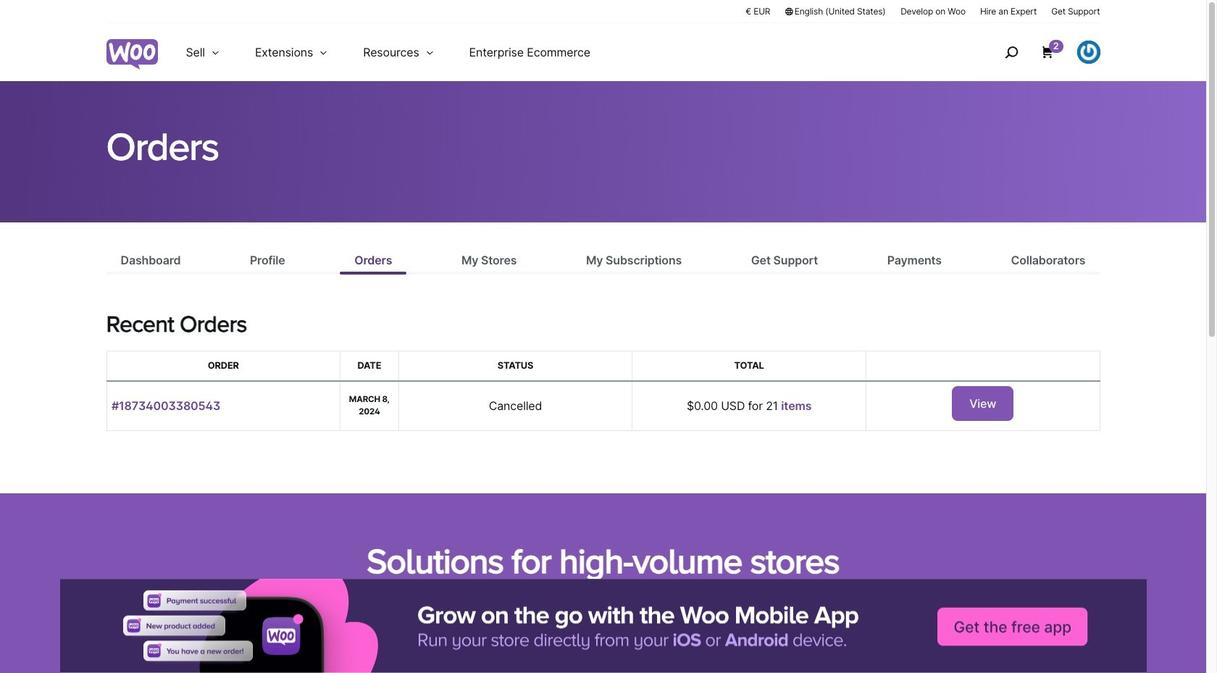 Task type: vqa. For each thing, say whether or not it's contained in the screenshot.
Open account menu image
yes



Task type: locate. For each thing, give the bounding box(es) containing it.
service navigation menu element
[[974, 29, 1101, 76]]



Task type: describe. For each thing, give the bounding box(es) containing it.
open account menu image
[[1078, 41, 1101, 64]]

search image
[[1000, 41, 1023, 64]]



